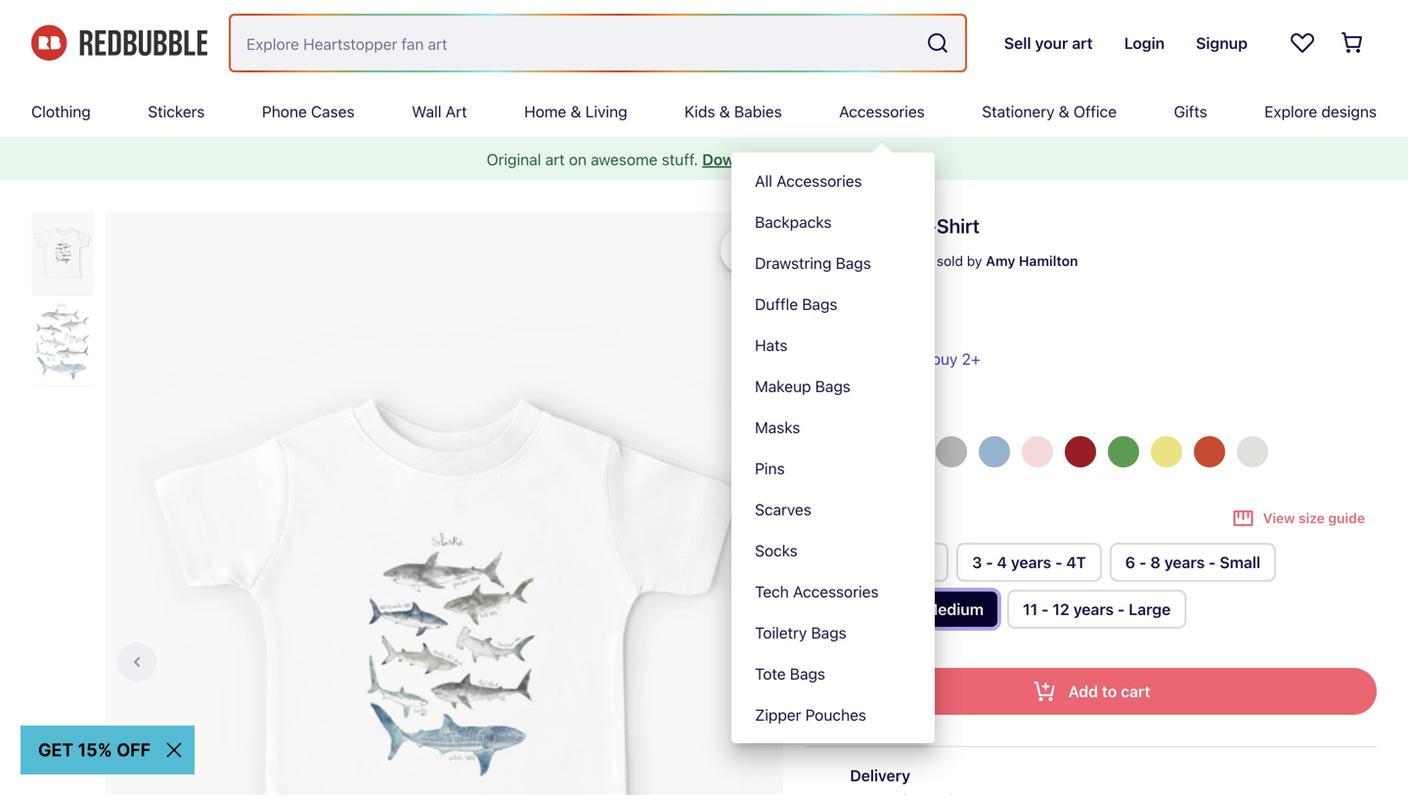 Task type: describe. For each thing, give the bounding box(es) containing it.
light pink, color element
[[1022, 436, 1054, 467]]

hats
[[755, 336, 788, 355]]

office
[[1074, 102, 1117, 121]]

accessories link
[[839, 86, 925, 137]]

none radio inside size "option group"
[[1110, 543, 1276, 582]]

redbubble logo image
[[31, 25, 207, 61]]

drawstring
[[755, 254, 832, 272]]

app
[[892, 150, 922, 169]]

home & living
[[524, 102, 627, 121]]

on
[[569, 150, 587, 169]]

size
[[807, 510, 838, 528]]

stickers
[[148, 102, 205, 121]]

stationery
[[982, 102, 1055, 121]]

light yellow, color element
[[1151, 436, 1183, 467]]

bags for toiletry bags
[[811, 623, 847, 642]]

0 vertical spatial kids
[[685, 102, 715, 121]]

designed
[[846, 253, 906, 269]]

green, color element
[[1108, 436, 1140, 467]]

bags for drawstring bags
[[836, 254, 871, 272]]

& for kids
[[719, 102, 730, 121]]

hamilton
[[1019, 253, 1078, 269]]

original
[[487, 150, 541, 169]]

makeup bags
[[755, 377, 851, 396]]

toiletry bags link
[[732, 612, 935, 653]]

hats link
[[732, 325, 935, 366]]

scarves link
[[732, 489, 935, 530]]

home & living link
[[524, 86, 627, 137]]

all accessories link
[[732, 160, 935, 201]]

kids & babies
[[685, 102, 782, 121]]

duffle
[[755, 295, 798, 313]]

sold
[[937, 253, 963, 269]]

makeup
[[755, 377, 811, 396]]

Search term search field
[[231, 16, 918, 70]]

download
[[702, 150, 776, 169]]

socks link
[[732, 530, 935, 571]]

kids & babies link
[[685, 86, 782, 137]]

masks
[[755, 418, 800, 437]]

art
[[446, 102, 467, 121]]

stationery & office
[[982, 102, 1117, 121]]

pouches
[[805, 706, 866, 724]]

tech accessories
[[755, 582, 879, 601]]

and
[[910, 253, 933, 269]]

toiletry
[[755, 623, 807, 642]]

stuff.
[[662, 150, 698, 169]]

amy hamilton link
[[986, 249, 1078, 273]]

you
[[902, 350, 927, 368]]

explore
[[1265, 102, 1318, 121]]

socks
[[755, 541, 798, 560]]

amy
[[986, 253, 1015, 269]]

2+
[[962, 350, 981, 368]]

download the redbubble app link
[[702, 150, 922, 169]]

tote bags link
[[732, 653, 935, 694]]

explore designs
[[1265, 102, 1377, 121]]

sharks
[[807, 214, 869, 237]]

by
[[967, 253, 982, 269]]

redbubble
[[808, 150, 888, 169]]

babies
[[734, 102, 782, 121]]

masks link
[[732, 407, 935, 448]]

light blue, color element
[[979, 436, 1010, 467]]

sharks kids t-shirt
[[807, 214, 980, 237]]

shirt
[[937, 214, 980, 237]]

menu item containing accessories
[[732, 86, 935, 743]]

wall art
[[412, 102, 467, 121]]

t-
[[917, 214, 937, 237]]

toiletry bags
[[755, 623, 847, 642]]

clothing
[[31, 102, 91, 121]]



Task type: locate. For each thing, give the bounding box(es) containing it.
accessories
[[839, 102, 925, 121], [777, 172, 862, 190], [793, 582, 879, 601]]

duffle bags
[[755, 295, 838, 313]]

2 vertical spatial accessories
[[793, 582, 879, 601]]

0 horizontal spatial kids
[[685, 102, 715, 121]]

kids up original art on awesome stuff. download the redbubble app
[[685, 102, 715, 121]]

&
[[571, 102, 581, 121], [719, 102, 730, 121], [1059, 102, 1070, 121]]

tech accessories link
[[732, 571, 935, 612]]

phone
[[262, 102, 307, 121]]

2 & from the left
[[719, 102, 730, 121]]

drawstring bags link
[[732, 243, 935, 284]]

& for home
[[571, 102, 581, 121]]

designs
[[1322, 102, 1377, 121]]

the
[[780, 150, 804, 169]]

1 horizontal spatial &
[[719, 102, 730, 121]]

bags for makeup bags
[[815, 377, 851, 396]]

tech
[[755, 582, 789, 601]]

wall art link
[[412, 86, 467, 137]]

bags
[[836, 254, 871, 272], [802, 295, 838, 313], [815, 377, 851, 396], [811, 623, 847, 642], [790, 665, 825, 683]]

scarves
[[755, 500, 812, 519]]

clothing link
[[31, 86, 91, 137]]

& left babies
[[719, 102, 730, 121]]

& left office
[[1059, 102, 1070, 121]]

gifts
[[1174, 102, 1208, 121]]

& inside "link"
[[1059, 102, 1070, 121]]

bags down "tech accessories" link
[[811, 623, 847, 642]]

makeup bags link
[[732, 366, 935, 407]]

image 1 of 2 group
[[106, 211, 783, 795]]

None radio
[[807, 543, 949, 582], [957, 543, 1102, 582], [1007, 590, 1187, 629], [807, 543, 949, 582], [957, 543, 1102, 582], [1007, 590, 1187, 629]]

pins
[[755, 459, 785, 478]]

delivery
[[850, 766, 911, 785]]

accessories down the socks link
[[793, 582, 879, 601]]

designed and sold by amy hamilton
[[846, 253, 1078, 269]]

bags for duffle bags
[[802, 295, 838, 313]]

art
[[545, 150, 565, 169]]

living
[[585, 102, 627, 121]]

size option group
[[807, 543, 1377, 637]]

original art on awesome stuff. download the redbubble app
[[487, 150, 922, 169]]

tote
[[755, 665, 786, 683]]

cases
[[311, 102, 355, 121]]

& left the living
[[571, 102, 581, 121]]

tote bags
[[755, 665, 825, 683]]

red, color element
[[1065, 436, 1097, 467]]

zipper
[[755, 706, 801, 724]]

1 horizontal spatial kids
[[873, 214, 913, 237]]

accessories for tech accessories
[[793, 582, 879, 601]]

wall
[[412, 102, 442, 121]]

1 & from the left
[[571, 102, 581, 121]]

phone cases
[[262, 102, 355, 121]]

bags down hats link
[[815, 377, 851, 396]]

accessories up app at the right of page
[[839, 102, 925, 121]]

when you buy 2+
[[855, 350, 981, 368]]

None field
[[231, 16, 965, 70]]

when
[[860, 350, 898, 368]]

menu containing all accessories
[[732, 153, 935, 743]]

phone cases link
[[262, 86, 355, 137]]

accessories down download the redbubble app link
[[777, 172, 862, 190]]

orange, color element
[[1194, 436, 1226, 467]]

0 vertical spatial accessories
[[839, 102, 925, 121]]

& for stationery
[[1059, 102, 1070, 121]]

zipper pouches link
[[732, 694, 935, 735]]

awesome
[[591, 150, 658, 169]]

bags down drawstring bags
[[802, 295, 838, 313]]

None radio
[[1110, 543, 1276, 582]]

1 vertical spatial accessories
[[777, 172, 862, 190]]

menu bar
[[31, 86, 1377, 743]]

menu item
[[732, 86, 935, 743]]

drawstring bags
[[755, 254, 871, 272]]

0 horizontal spatial &
[[571, 102, 581, 121]]

accessories inside 'link'
[[777, 172, 862, 190]]

all
[[755, 172, 773, 190]]

1 vertical spatial kids
[[873, 214, 913, 237]]

accessories for all accessories
[[777, 172, 862, 190]]

buy
[[932, 350, 958, 368]]

bags down sharks
[[836, 254, 871, 272]]

bags right tote at the bottom
[[790, 665, 825, 683]]

gifts link
[[1174, 86, 1208, 137]]

duffle bags link
[[732, 284, 935, 325]]

menu bar containing clothing
[[31, 86, 1377, 743]]

light grey, color element
[[1237, 436, 1269, 467]]

bags for tote bags
[[790, 665, 825, 683]]

heather grey, color element
[[936, 436, 967, 467]]

backpacks
[[755, 213, 832, 231]]

zipper pouches
[[755, 706, 866, 724]]

kids left t-
[[873, 214, 913, 237]]

stationery & office link
[[982, 86, 1117, 137]]

stickers link
[[148, 86, 205, 137]]

menu
[[732, 153, 935, 743]]

explore designs link
[[1265, 86, 1377, 137]]

3 & from the left
[[1059, 102, 1070, 121]]

home
[[524, 102, 566, 121]]

backpacks link
[[732, 201, 935, 243]]

$18.07
[[807, 309, 882, 336]]

kids
[[685, 102, 715, 121], [873, 214, 913, 237]]

all accessories
[[755, 172, 862, 190]]

image 2 of 2 group
[[783, 211, 1408, 795]]

2 horizontal spatial &
[[1059, 102, 1070, 121]]

pins link
[[732, 448, 935, 489]]



Task type: vqa. For each thing, say whether or not it's contained in the screenshot.
Toiletry Bags Bags
yes



